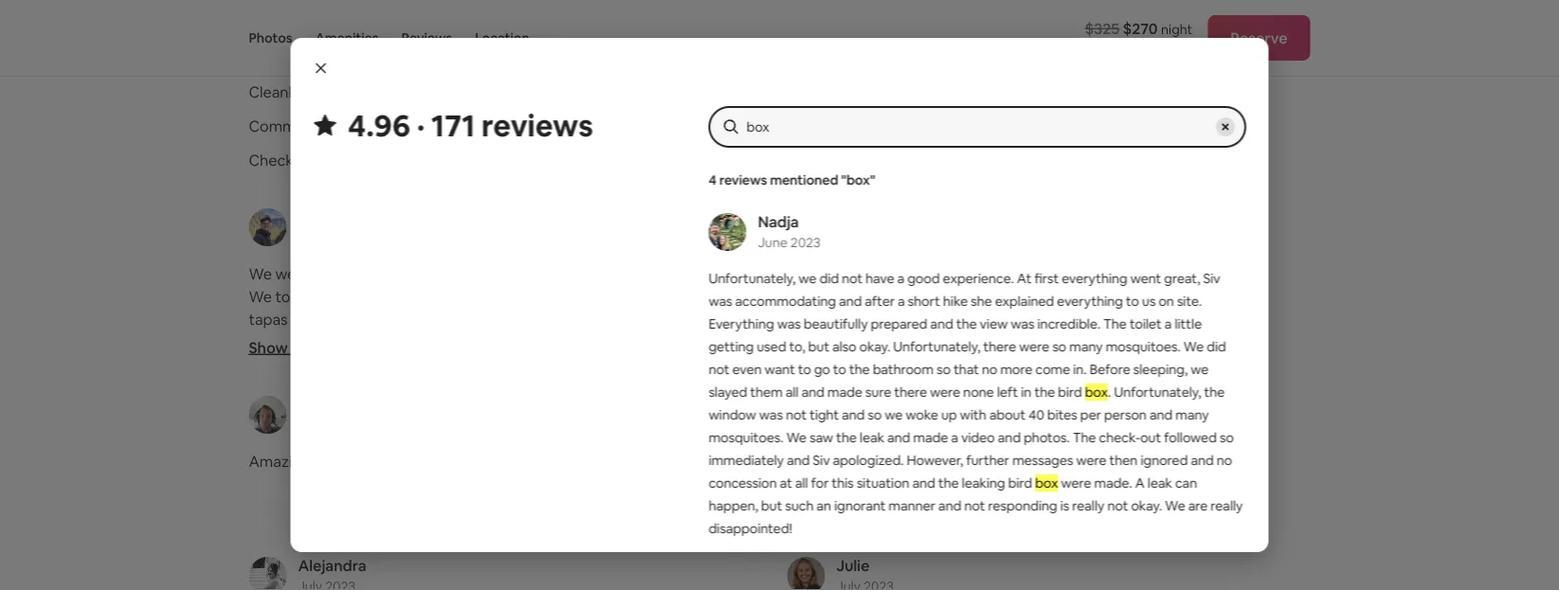 Task type: locate. For each thing, give the bounding box(es) containing it.
photos
[[249, 29, 292, 46]]

birdbox
[[571, 264, 625, 283]]

of inside birdbox was an adventure that will not soon be forgotten. we had a lot of rain prior to our stay and as other reviewers have said, the walk is long and boggy. unfortunately we chose not to stay the whole 3 nights we had planned due to the difficult walk, but we did enjoy our time there. the bed was comfortable and we slept well.
[[850, 287, 865, 306]]

$325
[[1085, 18, 1120, 38]]

that inside siv was a very helpful and amazing host for our two stays as newly weds. thank you again, siv and we would hope that everybody takes the opportunity to come to this place.
[[1156, 474, 1185, 494]]

1 horizontal spatial show more
[[787, 338, 867, 357]]

that inside birdbox was an adventure that will not soon be forgotten. we had a lot of rain prior to our stay and as other reviewers have said, the walk is long and boggy. unfortunately we chose not to stay the whole 3 nights we had planned due to the difficult walk, but we did enjoy our time there. the bed was comfortable and we slept well.
[[969, 264, 998, 283]]

after
[[865, 293, 894, 310]]

come inside siv was a very helpful and amazing host for our two stays as newly weds. thank you again, siv and we would hope that everybody takes the opportunity to come to this place.
[[1039, 497, 1079, 516]]

the down you
[[906, 497, 930, 516]]

1 vertical spatial bird
[[1008, 475, 1032, 492]]

0 horizontal spatial have
[[865, 270, 894, 287]]

1 horizontal spatial very
[[852, 451, 882, 471]]

2 horizontal spatial this
[[1100, 497, 1126, 516]]

in.
[[1073, 361, 1086, 378]]

photos.
[[1023, 429, 1070, 446]]

2 very from the left
[[852, 451, 882, 471]]

reviews
[[401, 29, 452, 46]]

all inside . unfortunately, the window was not tight and so we woke up with about 40 bites per person and many mosquitoes. we saw the leak and made a video and photos. the check-out followed so immediately and siv apologized. however, further messages were then ignored and no concession at all for this situation and the leaking bird
[[795, 475, 808, 492]]

julie image
[[787, 557, 825, 591], [787, 557, 825, 591]]

1 vertical spatial there
[[894, 384, 927, 401]]

were inside . unfortunately, the window was not tight and so we woke up with about 40 bites per person and many mosquitoes. we saw the leak and made a video and photos. the check-out followed so immediately and siv apologized. however, further messages were then ignored and no concession at all for this situation and the leaking bird
[[1076, 452, 1106, 469]]

1 vertical spatial can
[[1175, 475, 1197, 492]]

0 horizontal spatial there
[[894, 384, 927, 401]]

0 horizontal spatial bird
[[1008, 475, 1032, 492]]

tight
[[809, 407, 839, 424]]

many up in.
[[1069, 338, 1103, 355]]

there down "view"
[[983, 338, 1016, 355]]

1 vertical spatial this
[[831, 475, 853, 492]]

0 vertical spatial this
[[392, 309, 417, 329]]

1 horizontal spatial there
[[983, 338, 1016, 355]]

0 vertical spatial 4.96
[[272, 26, 314, 53]]

show down tapas
[[249, 338, 288, 357]]

experience.
[[942, 270, 1014, 287]]

not up slayed
[[708, 361, 729, 378]]

0 horizontal spatial show
[[249, 338, 288, 357]]

will
[[1002, 264, 1024, 283]]

made.
[[1094, 475, 1132, 492]]

0 horizontal spatial really
[[1072, 498, 1104, 515]]

cleanliness
[[249, 82, 327, 101]]

guided
[[473, 264, 522, 283]]

chose
[[1136, 309, 1178, 329]]

2 show more button from the left
[[787, 338, 882, 357]]

show more button down the beautifully
[[787, 338, 882, 357]]

not up difficult
[[1181, 309, 1205, 329]]

0 vertical spatial okay.
[[859, 338, 890, 355]]

unfortunately, down long
[[893, 338, 980, 355]]

1 horizontal spatial 2023
[[883, 417, 914, 434]]

1 vertical spatial made
[[913, 429, 948, 446]]

0 vertical spatial even
[[646, 332, 679, 351]]

was inside . unfortunately, the window was not tight and so we woke up with about 40 bites per person and many mosquitoes. we saw the leak and made a video and photos. the check-out followed so immediately and siv apologized. however, further messages were then ignored and no concession at all for this situation and the leaking bird
[[759, 407, 783, 424]]

1 vertical spatial everything
[[1057, 293, 1123, 310]]

even inside 'we were warmly welcomed and guided to the birdbox by siv. we took advantage of the offer to arrange breakfast and tapas for dinner and this is highly recommended! the location is beautiful and the small space is fully equipped. you can even make an egg for breakfast!'
[[646, 332, 679, 351]]

2 vertical spatial unfortunately,
[[1114, 384, 1201, 401]]

bed
[[1080, 355, 1107, 374]]

that inside the unfortunately, we did not have a good experience. at first everything went great, siv was accommodating and after a short hike she explained everything to us on site. everything was beautifully prepared and the view was incredible. the toilet a little getting used to, but also okay. unfortunately, there were so many mosquitoes. we did not even want to go to the bathroom so that no more come in. before sleeping, we slayed them all and made sure there were none left in the bird
[[953, 361, 979, 378]]

0 vertical spatial made
[[827, 384, 862, 401]]

1 show from the left
[[249, 338, 288, 357]]

0 horizontal spatial no
[[982, 361, 997, 378]]

1 horizontal spatial an
[[816, 498, 831, 515]]

even down location
[[646, 332, 679, 351]]

but
[[808, 338, 829, 355], [826, 355, 850, 374], [761, 498, 782, 515]]

1 vertical spatial our
[[943, 355, 967, 374]]

1 horizontal spatial mosquitoes.
[[1105, 338, 1180, 355]]

this inside siv was a very helpful and amazing host for our two stays as newly weds. thank you again, siv and we would hope that everybody takes the opportunity to come to this place.
[[1100, 497, 1126, 516]]

1 horizontal spatial 171
[[431, 105, 475, 145]]

little
[[1174, 316, 1202, 333]]

noah image
[[787, 396, 825, 434]]

0 vertical spatial mosquitoes.
[[1105, 338, 1180, 355]]

helpful inside siv was a very helpful and amazing host for our two stays as newly weds. thank you again, siv and we would hope that everybody takes the opportunity to come to this place.
[[886, 451, 933, 471]]

place,
[[314, 451, 355, 471]]

recommended!
[[479, 309, 586, 329]]

unfortunately, down sleeping,
[[1114, 384, 1201, 401]]

were up took
[[275, 264, 310, 283]]

is
[[421, 309, 431, 329], [884, 309, 894, 329], [249, 332, 259, 351], [468, 332, 478, 351], [1060, 498, 1069, 515]]

this inside 'we were warmly welcomed and guided to the birdbox by siv. we took advantage of the offer to arrange breakfast and tapas for dinner and this is highly recommended! the location is beautiful and the small space is fully equipped. you can even make an egg for breakfast!'
[[392, 309, 417, 329]]

and down hike
[[930, 316, 953, 333]]

okay. down walk at right
[[859, 338, 890, 355]]

0 vertical spatial in
[[299, 150, 311, 169]]

were inside were made. a leak can happen, but such an ignorant manner and not responding is really not okay. we are really disappointed!
[[1061, 475, 1091, 492]]

helpful left hosts.
[[392, 451, 439, 471]]

1 of from the left
[[389, 287, 403, 306]]

1 vertical spatial leak
[[1147, 475, 1172, 492]]

0 vertical spatial there
[[983, 338, 1016, 355]]

0 horizontal spatial made
[[827, 384, 862, 401]]

nadja june 2023
[[758, 212, 820, 251]]

2 vertical spatial our
[[1086, 451, 1110, 471]]

and down by
[[616, 287, 643, 306]]

really
[[1072, 498, 1104, 515], [1210, 498, 1243, 515]]

the down walk at right
[[838, 332, 861, 351]]

4.96 up cleanliness
[[272, 26, 314, 53]]

but down the at
[[761, 498, 782, 515]]

list
[[241, 207, 1318, 591]]

boggy.
[[961, 309, 1009, 329]]

2 of from the left
[[850, 287, 865, 306]]

show more button for took
[[249, 338, 344, 357]]

were up would
[[1076, 452, 1106, 469]]

and up newly
[[787, 452, 810, 469]]

a left lot
[[817, 287, 825, 306]]

a inside birdbox was an adventure that will not soon be forgotten. we had a lot of rain prior to our stay and as other reviewers have said, the walk is long and boggy. unfortunately we chose not to stay the whole 3 nights we had planned due to the difficult walk, but we did enjoy our time there. the bed was comfortable and we slept well.
[[817, 287, 825, 306]]

0 vertical spatial reviews
[[362, 26, 437, 53]]

for inside siv was a very helpful and amazing host for our two stays as newly weds. thank you again, siv and we would hope that everybody takes the opportunity to come to this place.
[[1063, 451, 1083, 471]]

and up small
[[362, 309, 389, 329]]

1 vertical spatial 2023
[[883, 417, 914, 434]]

small
[[384, 332, 420, 351]]

in right left
[[1021, 384, 1031, 401]]

we up 'sure'
[[853, 355, 874, 374]]

1 vertical spatial come
[[1039, 497, 1079, 516]]

0 vertical spatial unfortunately,
[[708, 270, 795, 287]]

and down you
[[938, 498, 961, 515]]

an inside were made. a leak can happen, but such an ignorant manner and not responding is really not okay. we are really disappointed!
[[816, 498, 831, 515]]

tina image
[[787, 208, 825, 246], [787, 208, 825, 246]]

2 helpful from the left
[[886, 451, 933, 471]]

2 vertical spatial this
[[1100, 497, 1126, 516]]

0 vertical spatial many
[[1069, 338, 1103, 355]]

1 horizontal spatial bird
[[1058, 384, 1082, 401]]

a up weds.
[[841, 451, 849, 471]]

she
[[971, 293, 992, 310]]

we inside . unfortunately, the window was not tight and so we woke up with about 40 bites per person and many mosquitoes. we saw the leak and made a video and photos. the check-out followed so immediately and siv apologized. however, further messages were then ignored and no concession at all for this situation and the leaking bird
[[786, 429, 806, 446]]

very up 'situation'
[[852, 451, 882, 471]]

show more button down tapas
[[249, 338, 344, 357]]

made inside the unfortunately, we did not have a good experience. at first everything went great, siv was accommodating and after a short hike she explained everything to us on site. everything was beautifully prepared and the view was incredible. the toilet a little getting used to, but also okay. unfortunately, there were so many mosquitoes. we did not even want to go to the bathroom so that no more come in. before sleeping, we slayed them all and made sure there were none left in the bird
[[827, 384, 862, 401]]

·
[[318, 26, 324, 53], [416, 105, 425, 145]]

that
[[969, 264, 998, 283], [953, 361, 979, 378], [1156, 474, 1185, 494]]

and down about
[[997, 429, 1020, 446]]

also
[[832, 338, 856, 355]]

Search reviews, Press 'Enter' to search text field
[[746, 118, 1208, 136]]

and down woke
[[887, 429, 910, 446]]

1 show more button from the left
[[249, 338, 344, 357]]

0 horizontal spatial an
[[290, 355, 307, 374]]

2023 for noah
[[883, 417, 914, 434]]

as down followed
[[1183, 451, 1198, 471]]

followed
[[1164, 429, 1217, 446]]

that up none
[[953, 361, 979, 378]]

0 horizontal spatial this
[[392, 309, 417, 329]]

4.96 · 171 reviews dialog
[[291, 38, 1269, 591]]

1 vertical spatial even
[[732, 361, 761, 378]]

. unfortunately, the window was not tight and so we woke up with about 40 bites per person and many mosquitoes. we saw the leak and made a video and photos. the check-out followed so immediately and siv apologized. however, further messages were then ignored and no concession at all for this situation and the leaking bird
[[708, 384, 1234, 492]]

no down followed
[[1216, 452, 1232, 469]]

171
[[328, 26, 358, 53], [431, 105, 475, 145]]

1 vertical spatial no
[[1216, 452, 1232, 469]]

amenities
[[315, 29, 379, 46]]

a left the video
[[951, 429, 958, 446]]

had up said,
[[787, 287, 814, 306]]

unfortunately, inside . unfortunately, the window was not tight and so we woke up with about 40 bites per person and many mosquitoes. we saw the leak and made a video and photos. the check-out followed so immediately and siv apologized. however, further messages were then ignored and no concession at all for this situation and the leaking bird
[[1114, 384, 1201, 401]]

our
[[952, 287, 975, 306], [943, 355, 967, 374], [1086, 451, 1110, 471]]

nights
[[922, 332, 965, 351]]

as inside siv was a very helpful and amazing host for our two stays as newly weds. thank you again, siv and we would hope that everybody takes the opportunity to come to this place.
[[1183, 451, 1198, 471]]

$270
[[1123, 18, 1158, 38]]

noah image
[[787, 396, 825, 434]]

there down 'bathroom'
[[894, 384, 927, 401]]

0 vertical spatial our
[[952, 287, 975, 306]]

location
[[620, 309, 676, 329]]

were inside 'we were warmly welcomed and guided to the birdbox by siv. we took advantage of the offer to arrange breakfast and tapas for dinner and this is highly recommended! the location is beautiful and the small space is fully equipped. you can even make an egg for breakfast!'
[[275, 264, 310, 283]]

mosquitoes. inside . unfortunately, the window was not tight and so we woke up with about 40 bites per person and many mosquitoes. we saw the leak and made a video and photos. the check-out followed so immediately and siv apologized. however, further messages were then ignored and no concession at all for this situation and the leaking bird
[[708, 429, 783, 446]]

prepared
[[870, 316, 927, 333]]

made
[[827, 384, 862, 401], [913, 429, 948, 446]]

come
[[1035, 361, 1070, 378], [1039, 497, 1079, 516]]

nadja image
[[708, 213, 746, 251], [708, 213, 746, 251]]

1 horizontal spatial can
[[1175, 475, 1197, 492]]

0 horizontal spatial of
[[389, 287, 403, 306]]

siv
[[1203, 270, 1220, 287], [787, 451, 807, 471], [812, 452, 830, 469], [995, 474, 1014, 494]]

0 horizontal spatial many
[[1069, 338, 1103, 355]]

1 horizontal spatial many
[[1175, 407, 1209, 424]]

bird inside . unfortunately, the window was not tight and so we woke up with about 40 bites per person and many mosquitoes. we saw the leak and made a video and photos. the check-out followed so immediately and siv apologized. however, further messages were then ignored and no concession at all for this situation and the leaking bird
[[1008, 475, 1032, 492]]

stay up boggy.
[[979, 287, 1008, 306]]

breakfast!
[[365, 355, 435, 374]]

1 horizontal spatial 4.96
[[347, 105, 410, 145]]

2 really from the left
[[1210, 498, 1243, 515]]

first
[[1034, 270, 1058, 287]]

2023 inside nadja june 2023
[[790, 234, 820, 251]]

1 helpful from the left
[[392, 451, 439, 471]]

as inside birdbox was an adventure that will not soon be forgotten. we had a lot of rain prior to our stay and as other reviewers have said, the walk is long and boggy. unfortunately we chose not to stay the whole 3 nights we had planned due to the difficult walk, but we did enjoy our time there. the bed was comfortable and we slept well.
[[1041, 287, 1056, 306]]

go
[[814, 361, 830, 378]]

and up offer
[[444, 264, 470, 283]]

walk
[[849, 309, 880, 329]]

and down enjoy
[[878, 378, 904, 397]]

further
[[966, 452, 1009, 469]]

more up left
[[1000, 361, 1032, 378]]

bird inside the unfortunately, we did not have a good experience. at first everything went great, siv was accommodating and after a short hike she explained everything to us on site. everything was beautifully prepared and the view was incredible. the toilet a little getting used to, but also okay. unfortunately, there were so many mosquitoes. we did not even want to go to the bathroom so that no more come in. before sleeping, we slayed them all and made sure there were none left in the bird
[[1058, 384, 1082, 401]]

our inside siv was a very helpful and amazing host for our two stays as newly weds. thank you again, siv and we would hope that everybody takes the opportunity to come to this place.
[[1086, 451, 1110, 471]]

is right responding
[[1060, 498, 1069, 515]]

1 vertical spatial okay.
[[1131, 498, 1162, 515]]

site.
[[1177, 293, 1202, 310]]

list containing we were warmly welcomed and guided to the birdbox by siv. we took advantage of the offer to arrange breakfast and tapas for dinner and this is highly recommended! the location is beautiful and the small space is fully equipped. you can even make an egg for breakfast!
[[241, 207, 1318, 591]]

alejandra image
[[249, 557, 287, 591]]

hike
[[943, 293, 968, 310]]

0 horizontal spatial stay
[[806, 332, 835, 351]]

in down communication
[[299, 150, 311, 169]]

more down dinner
[[291, 338, 329, 357]]

many up followed
[[1175, 407, 1209, 424]]

and right tight
[[841, 407, 864, 424]]

1 horizontal spatial leak
[[1147, 475, 1172, 492]]

that up she
[[969, 264, 998, 283]]

noah august 2023
[[837, 395, 914, 434]]

1 horizontal spatial even
[[732, 361, 761, 378]]

1 horizontal spatial stay
[[979, 287, 1008, 306]]

171 inside dialog
[[431, 105, 475, 145]]

can inside were made. a leak can happen, but such an ignorant manner and not responding is really not okay. we are really disappointed!
[[1175, 475, 1197, 492]]

0 horizontal spatial 4.96
[[272, 26, 314, 53]]

august
[[837, 417, 880, 434]]

unfortunately, up accommodating
[[708, 270, 795, 287]]

mosquitoes. inside the unfortunately, we did not have a good experience. at first everything went great, siv was accommodating and after a short hike she explained everything to us on site. everything was beautifully prepared and the view was incredible. the toilet a little getting used to, but also okay. unfortunately, there were so many mosquitoes. we did not even want to go to the bathroom so that no more come in. before sleeping, we slayed them all and made sure there were none left in the bird
[[1105, 338, 1180, 355]]

was inside siv was a very helpful and amazing host for our two stays as newly weds. thank you again, siv and we would hope that everybody takes the opportunity to come to this place.
[[810, 451, 837, 471]]

0 vertical spatial can
[[617, 332, 642, 351]]

leak up apologized.
[[859, 429, 884, 446]]

to up arrange
[[526, 264, 541, 283]]

the inside the unfortunately, we did not have a good experience. at first everything went great, siv was accommodating and after a short hike she explained everything to us on site. everything was beautifully prepared and the view was incredible. the toilet a little getting used to, but also okay. unfortunately, there were so many mosquitoes. we did not even want to go to the bathroom so that no more come in. before sleeping, we slayed them all and made sure there were none left in the bird
[[1103, 316, 1126, 333]]

siv inside the unfortunately, we did not have a good experience. at first everything went great, siv was accommodating and after a short hike she explained everything to us on site. everything was beautifully prepared and the view was incredible. the toilet a little getting used to, but also okay. unfortunately, there were so many mosquitoes. we did not even want to go to the bathroom so that no more come in. before sleeping, we slayed them all and made sure there were none left in the bird
[[1203, 270, 1220, 287]]

0 horizontal spatial very
[[358, 451, 389, 471]]

0 vertical spatial all
[[785, 384, 798, 401]]

0 horizontal spatial as
[[1041, 287, 1056, 306]]

1 horizontal spatial have
[[1171, 287, 1204, 306]]

we down reviewers
[[1112, 309, 1133, 329]]

· right photos
[[318, 26, 324, 53]]

171 right photos
[[328, 26, 358, 53]]

1 horizontal spatial made
[[913, 429, 948, 446]]

lot
[[828, 287, 847, 306]]

1 horizontal spatial ·
[[416, 105, 425, 145]]

of
[[389, 287, 403, 306], [850, 287, 865, 306]]

toilet
[[1129, 316, 1161, 333]]

okay. down a
[[1131, 498, 1162, 515]]

1 vertical spatial all
[[795, 475, 808, 492]]

2023 inside noah august 2023
[[883, 417, 914, 434]]

not left rain
[[841, 270, 862, 287]]

1 vertical spatial box
[[1035, 475, 1058, 492]]

0 horizontal spatial even
[[646, 332, 679, 351]]

out
[[1140, 429, 1161, 446]]

by
[[628, 264, 645, 283]]

1 vertical spatial stay
[[806, 332, 835, 351]]

and down will
[[1011, 287, 1037, 306]]

1 vertical spatial reviews
[[481, 105, 593, 145]]

1 very from the left
[[358, 451, 389, 471]]

maciej image
[[249, 396, 287, 434], [249, 396, 287, 434]]

night
[[1161, 20, 1193, 37]]

1 horizontal spatial show
[[787, 338, 826, 357]]

come down would
[[1039, 497, 1079, 516]]

really down would
[[1072, 498, 1104, 515]]

with
[[960, 407, 986, 424]]

thank
[[875, 474, 918, 494]]

an
[[875, 264, 891, 283], [290, 355, 307, 374], [816, 498, 831, 515]]

1 vertical spatial in
[[1021, 384, 1031, 401]]

many inside the unfortunately, we did not have a good experience. at first everything went great, siv was accommodating and after a short hike she explained everything to us on site. everything was beautifully prepared and the view was incredible. the toilet a little getting used to, but also okay. unfortunately, there were so many mosquitoes. we did not even want to go to the bathroom so that no more come in. before sleeping, we slayed them all and made sure there were none left in the bird
[[1069, 338, 1103, 355]]

this down made.
[[1100, 497, 1126, 516]]

as
[[1041, 287, 1056, 306], [1183, 451, 1198, 471]]

1 horizontal spatial really
[[1210, 498, 1243, 515]]

1 vertical spatial mosquitoes.
[[708, 429, 783, 446]]

not left tight
[[785, 407, 806, 424]]

we down enjoy
[[907, 378, 928, 397]]

1 horizontal spatial box
[[1085, 384, 1108, 401]]

we down host
[[1047, 474, 1068, 494]]

of inside 'we were warmly welcomed and guided to the birdbox by siv. we took advantage of the offer to arrange breakfast and tapas for dinner and this is highly recommended! the location is beautiful and the small space is fully equipped. you can even make an egg for breakfast!'
[[389, 287, 403, 306]]

bird up responding
[[1008, 475, 1032, 492]]

1 vertical spatial 171
[[431, 105, 475, 145]]

a inside . unfortunately, the window was not tight and so we woke up with about 40 bites per person and many mosquitoes. we saw the leak and made a video and photos. the check-out followed so immediately and siv apologized. however, further messages were then ignored and no concession at all for this situation and the leaking bird
[[951, 429, 958, 446]]

2023 for nadja
[[790, 234, 820, 251]]

made up tight
[[827, 384, 862, 401]]

4
[[708, 172, 716, 189]]

4.96 inside dialog
[[347, 105, 410, 145]]

0 horizontal spatial unfortunately,
[[708, 270, 795, 287]]

newly
[[787, 474, 828, 494]]

leak right a
[[1147, 475, 1172, 492]]

1 horizontal spatial okay.
[[1131, 498, 1162, 515]]

1 horizontal spatial more
[[829, 338, 867, 357]]

the down also
[[849, 361, 870, 378]]

the left small
[[358, 332, 381, 351]]

0 horizontal spatial helpful
[[392, 451, 439, 471]]

$325 $270 night
[[1085, 18, 1193, 38]]

siv.
[[649, 264, 671, 283]]

0 horizontal spatial leak
[[859, 429, 884, 446]]

location button
[[475, 0, 530, 76]]

2023 up "birdbox" in the right top of the page
[[790, 234, 820, 251]]

1 vertical spatial as
[[1183, 451, 1198, 471]]

the inside 'we were warmly welcomed and guided to the birdbox by siv. we took advantage of the offer to arrange breakfast and tapas for dinner and this is highly recommended! the location is beautiful and the small space is fully equipped. you can even make an egg for breakfast!'
[[590, 309, 616, 329]]

stay
[[979, 287, 1008, 306], [806, 332, 835, 351]]

did inside birdbox was an adventure that will not soon be forgotten. we had a lot of rain prior to our stay and as other reviewers have said, the walk is long and boggy. unfortunately we chose not to stay the whole 3 nights we had planned due to the difficult walk, but we did enjoy our time there. the bed was comfortable and we slept well.
[[877, 355, 899, 374]]

mosquitoes.
[[1105, 338, 1180, 355], [708, 429, 783, 446]]

bathroom
[[872, 361, 933, 378]]

0 vertical spatial no
[[982, 361, 997, 378]]

not right will
[[1027, 264, 1051, 283]]

really right are
[[1210, 498, 1243, 515]]

but inside were made. a leak can happen, but such an ignorant manner and not responding is really not okay. we are really disappointed!
[[761, 498, 782, 515]]

short
[[907, 293, 940, 310]]

1 horizontal spatial no
[[1216, 452, 1232, 469]]

the inside birdbox was an adventure that will not soon be forgotten. we had a lot of rain prior to our stay and as other reviewers have said, the walk is long and boggy. unfortunately we chose not to stay the whole 3 nights we had planned due to the difficult walk, but we did enjoy our time there. the bed was comfortable and we slept well.
[[1050, 355, 1076, 374]]

a left 'good'
[[897, 270, 904, 287]]

at
[[1017, 270, 1031, 287]]

up
[[941, 407, 957, 424]]

made inside . unfortunately, the window was not tight and so we woke up with about 40 bites per person and many mosquitoes. we saw the leak and made a video and photos. the check-out followed so immediately and siv apologized. however, further messages were then ignored and no concession at all for this situation and the leaking bird
[[913, 429, 948, 446]]

have up after
[[865, 270, 894, 287]]

more
[[291, 338, 329, 357], [829, 338, 867, 357], [1000, 361, 1032, 378]]

for inside . unfortunately, the window was not tight and so we woke up with about 40 bites per person and many mosquitoes. we saw the leak and made a video and photos. the check-out followed so immediately and siv apologized. however, further messages were then ignored and no concession at all for this situation and the leaking bird
[[811, 475, 828, 492]]

slayed
[[708, 384, 747, 401]]

1 vertical spatial ·
[[416, 105, 425, 145]]

1 vertical spatial an
[[290, 355, 307, 374]]

2023
[[790, 234, 820, 251], [883, 417, 914, 434]]

for up beautiful
[[291, 309, 311, 329]]

we
[[249, 264, 272, 283], [1188, 264, 1211, 283], [249, 287, 272, 306], [1183, 338, 1203, 355], [786, 429, 806, 446], [1165, 498, 1185, 515]]

1 vertical spatial 4.96
[[347, 105, 410, 145]]

leak inside were made. a leak can happen, but such an ignorant manner and not responding is really not okay. we are really disappointed!
[[1147, 475, 1172, 492]]

1 really from the left
[[1072, 498, 1104, 515]]

many inside . unfortunately, the window was not tight and so we woke up with about 40 bites per person and many mosquitoes. we saw the leak and made a video and photos. the check-out followed so immediately and siv apologized. however, further messages were then ignored and no concession at all for this situation and the leaking bird
[[1175, 407, 1209, 424]]

the down the per
[[1072, 429, 1096, 446]]

this up ignorant
[[831, 475, 853, 492]]

no inside the unfortunately, we did not have a good experience. at first everything went great, siv was accommodating and after a short hike she explained everything to us on site. everything was beautifully prepared and the view was incredible. the toilet a little getting used to, but also okay. unfortunately, there were so many mosquitoes. we did not even want to go to the bathroom so that no more come in. before sleeping, we slayed them all and made sure there were none left in the bird
[[982, 361, 997, 378]]

5.0 out of 5.0 image
[[542, 124, 657, 128], [542, 124, 657, 128]]

rain
[[868, 287, 894, 306]]

everything
[[708, 316, 774, 333]]

1 horizontal spatial helpful
[[886, 451, 933, 471]]

all inside the unfortunately, we did not have a good experience. at first everything went great, siv was accommodating and after a short hike she explained everything to us on site. everything was beautifully prepared and the view was incredible. the toilet a little getting used to, but also okay. unfortunately, there were so many mosquitoes. we did not even want to go to the bathroom so that no more come in. before sleeping, we slayed them all and made sure there were none left in the bird
[[785, 384, 798, 401]]

is inside were made. a leak can happen, but such an ignorant manner and not responding is really not okay. we are really disappointed!
[[1060, 498, 1069, 515]]

1 horizontal spatial as
[[1183, 451, 1198, 471]]

more down the beautifully
[[829, 338, 867, 357]]

of down welcomed
[[389, 287, 403, 306]]

of for the
[[389, 287, 403, 306]]

our up slept on the bottom of the page
[[943, 355, 967, 374]]

okay.
[[859, 338, 890, 355], [1131, 498, 1162, 515]]



Task type: describe. For each thing, give the bounding box(es) containing it.
0 vertical spatial box
[[1085, 384, 1108, 401]]

1 show more from the left
[[249, 338, 329, 357]]

okay. inside were made. a leak can happen, but such an ignorant manner and not responding is really not okay. we are really disappointed!
[[1131, 498, 1162, 515]]

the down lot
[[822, 309, 846, 329]]

we inside the unfortunately, we did not have a good experience. at first everything went great, siv was accommodating and after a short hike she explained everything to us on site. everything was beautifully prepared and the view was incredible. the toilet a little getting used to, but also okay. unfortunately, there were so many mosquitoes. we did not even want to go to the bathroom so that no more come in. before sleeping, we slayed them all and made sure there were none left in the bird
[[1183, 338, 1203, 355]]

siv inside . unfortunately, the window was not tight and so we woke up with about 40 bites per person and many mosquitoes. we saw the leak and made a video and photos. the check-out followed so immediately and siv apologized. however, further messages were then ignored and no concession at all for this situation and the leaking bird
[[812, 452, 830, 469]]

leaking
[[961, 475, 1005, 492]]

messages
[[1012, 452, 1073, 469]]

in inside the unfortunately, we did not have a good experience. at first everything went great, siv was accommodating and after a short hike she explained everything to us on site. everything was beautifully prepared and the view was incredible. the toilet a little getting used to, but also okay. unfortunately, there were so many mosquitoes. we did not even want to go to the bathroom so that no more come in. before sleeping, we slayed them all and made sure there were none left in the bird
[[1021, 384, 1031, 401]]

unfortunately
[[1012, 309, 1109, 329]]

were down unfortunately
[[1019, 338, 1049, 355]]

the down however,
[[938, 475, 959, 492]]

amazing
[[249, 451, 310, 471]]

on
[[1158, 293, 1174, 310]]

but inside the unfortunately, we did not have a good experience. at first everything went great, siv was accommodating and after a short hike she explained everything to us on site. everything was beautifully prepared and the view was incredible. the toilet a little getting used to, but also okay. unfortunately, there were so many mosquitoes. we did not even want to go to the bathroom so that no more come in. before sleeping, we slayed them all and made sure there were none left in the bird
[[808, 338, 829, 355]]

and down go
[[801, 384, 824, 401]]

to down adventure
[[934, 287, 949, 306]]

alejandra
[[298, 556, 366, 575]]

the inside siv was a very helpful and amazing host for our two stays as newly weds. thank you again, siv and we would hope that everybody takes the opportunity to come to this place.
[[906, 497, 930, 516]]

then
[[1109, 452, 1137, 469]]

walk,
[[787, 355, 822, 374]]

and up out
[[1149, 407, 1172, 424]]

10/10
[[488, 451, 525, 471]]

very inside siv was a very helpful and amazing host for our two stays as newly weds. thank you again, siv and we would hope that everybody takes the opportunity to come to this place.
[[852, 451, 882, 471]]

an inside birdbox was an adventure that will not soon be forgotten. we had a lot of rain prior to our stay and as other reviewers have said, the walk is long and boggy. unfortunately we chose not to stay the whole 3 nights we had planned due to the difficult walk, but we did enjoy our time there. the bed was comfortable and we slept well.
[[875, 264, 891, 283]]

such
[[785, 498, 813, 515]]

be
[[1092, 264, 1110, 283]]

.
[[1108, 384, 1111, 401]]

of for rain
[[850, 287, 865, 306]]

and inside were made. a leak can happen, but such an ignorant manner and not responding is really not okay. we are really disappointed!
[[938, 498, 961, 515]]

for right egg
[[341, 355, 362, 374]]

the inside . unfortunately, the window was not tight and so we woke up with about 40 bites per person and many mosquitoes. we saw the leak and made a video and photos. the check-out followed so immediately and siv apologized. however, further messages were then ignored and no concession at all for this situation and the leaking bird
[[1072, 429, 1096, 446]]

whole
[[865, 332, 907, 351]]

to down host
[[1021, 497, 1036, 516]]

siv was a very helpful and amazing host for our two stays as newly weds. thank you again, siv and we would hope that everybody takes the opportunity to come to this place.
[[787, 451, 1198, 516]]

even inside the unfortunately, we did not have a good experience. at first everything went great, siv was accommodating and after a short hike she explained everything to us on site. everything was beautifully prepared and the view was incredible. the toilet a little getting used to, but also okay. unfortunately, there were so many mosquitoes. we did not even want to go to the bathroom so that no more come in. before sleeping, we slayed them all and made sure there were none left in the bird
[[732, 361, 761, 378]]

takes
[[865, 497, 903, 516]]

· inside dialog
[[416, 105, 425, 145]]

leak inside . unfortunately, the window was not tight and so we woke up with about 40 bites per person and many mosquitoes. we saw the leak and made a video and photos. the check-out followed so immediately and siv apologized. however, further messages were then ignored and no concession at all for this situation and the leaking bird
[[859, 429, 884, 446]]

beautifully
[[803, 316, 868, 333]]

have inside birdbox was an adventure that will not soon be forgotten. we had a lot of rain prior to our stay and as other reviewers have said, the walk is long and boggy. unfortunately we chose not to stay the whole 3 nights we had planned due to the difficult walk, but we did enjoy our time there. the bed was comfortable and we slept well.
[[1171, 287, 1204, 306]]

4.96 · 171 reviews inside dialog
[[347, 105, 593, 145]]

would
[[1071, 474, 1114, 494]]

not inside . unfortunately, the window was not tight and so we woke up with about 40 bites per person and many mosquitoes. we saw the leak and made a video and photos. the check-out followed so immediately and siv apologized. however, further messages were then ignored and no concession at all for this situation and the leaking bird
[[785, 407, 806, 424]]

and up nights
[[931, 309, 957, 329]]

tapas
[[249, 309, 288, 329]]

well.
[[969, 378, 1000, 397]]

egg
[[311, 355, 338, 374]]

the right the "saw"
[[836, 429, 856, 446]]

0 horizontal spatial reviews
[[362, 26, 437, 53]]

location
[[475, 29, 530, 46]]

host
[[1028, 451, 1059, 471]]

40
[[1028, 407, 1044, 424]]

a left 'little'
[[1164, 316, 1171, 333]]

a
[[1135, 475, 1144, 492]]

everybody
[[787, 497, 862, 516]]

is up space
[[421, 309, 431, 329]]

and down followed
[[1190, 452, 1213, 469]]

1 vertical spatial had
[[992, 332, 1018, 351]]

want
[[764, 361, 795, 378]]

adventure
[[895, 264, 966, 283]]

hosts.
[[443, 451, 484, 471]]

and down dinner
[[328, 332, 354, 351]]

said,
[[787, 309, 819, 329]]

1 horizontal spatial unfortunately,
[[893, 338, 980, 355]]

to down would
[[1082, 497, 1097, 516]]

have inside the unfortunately, we did not have a good experience. at first everything went great, siv was accommodating and after a short hike she explained everything to us on site. everything was beautifully prepared and the view was incredible. the toilet a little getting used to, but also okay. unfortunately, there were so many mosquitoes. we did not even want to go to the bathroom so that no more come in. before sleeping, we slayed them all and made sure there were none left in the bird
[[865, 270, 894, 287]]

highly
[[434, 309, 476, 329]]

not down made.
[[1107, 498, 1128, 515]]

offer
[[433, 287, 467, 306]]

us
[[1142, 293, 1155, 310]]

enjoy
[[902, 355, 940, 374]]

to right offer
[[470, 287, 486, 306]]

0 horizontal spatial more
[[291, 338, 329, 357]]

the up the breakfast
[[544, 264, 568, 283]]

communication
[[249, 116, 360, 135]]

0 vertical spatial ·
[[318, 26, 324, 53]]

we inside . unfortunately, the window was not tight and so we woke up with about 40 bites per person and many mosquitoes. we saw the leak and made a video and photos. the check-out followed so immediately and siv apologized. however, further messages were then ignored and no concession at all for this situation and the leaking bird
[[884, 407, 902, 424]]

stijn image
[[249, 208, 287, 246]]

a right rain
[[897, 293, 905, 310]]

0 horizontal spatial did
[[819, 270, 839, 287]]

0 horizontal spatial in
[[299, 150, 311, 169]]

the up 40
[[1034, 384, 1055, 401]]

not down the again,
[[964, 498, 985, 515]]

two
[[1113, 451, 1140, 471]]

was up lot
[[844, 264, 871, 283]]

was up everything
[[708, 293, 732, 310]]

apologized.
[[833, 452, 903, 469]]

2 show from the left
[[787, 338, 826, 357]]

we up accommodating
[[798, 270, 816, 287]]

reserve button
[[1208, 15, 1310, 61]]

planned
[[1022, 332, 1078, 351]]

manner
[[888, 498, 935, 515]]

immediately
[[708, 452, 784, 469]]

0 horizontal spatial box
[[1035, 475, 1058, 492]]

to right go
[[833, 361, 846, 378]]

there.
[[1005, 355, 1046, 374]]

sure
[[865, 384, 891, 401]]

2 vertical spatial reviews
[[719, 172, 767, 189]]

siv up the at
[[787, 451, 807, 471]]

we down difficult
[[1190, 361, 1208, 378]]

a inside siv was a very helpful and amazing host for our two stays as newly weds. thank you again, siv and we would hope that everybody takes the opportunity to come to this place.
[[841, 451, 849, 471]]

warmly
[[313, 264, 364, 283]]

woke
[[905, 407, 938, 424]]

an inside 'we were warmly welcomed and guided to the birdbox by siv. we took advantage of the offer to arrange breakfast and tapas for dinner and this is highly recommended! the location is beautiful and the small space is fully equipped. you can even make an egg for breakfast!'
[[290, 355, 307, 374]]

we were warmly welcomed and guided to the birdbox by siv. we took advantage of the offer to arrange breakfast and tapas for dinner and this is highly recommended! the location is beautiful and the small space is fully equipped. you can even make an egg for breakfast!
[[249, 264, 679, 374]]

you
[[922, 474, 947, 494]]

was down accommodating
[[777, 316, 800, 333]]

0 horizontal spatial 171
[[328, 26, 358, 53]]

the down chose
[[1130, 332, 1154, 351]]

welcomed
[[367, 264, 440, 283]]

other
[[1059, 287, 1097, 306]]

saw
[[809, 429, 833, 446]]

so down nights
[[936, 361, 950, 378]]

getting
[[708, 338, 753, 355]]

check-
[[249, 150, 299, 169]]

is inside birdbox was an adventure that will not soon be forgotten. we had a lot of rain prior to our stay and as other reviewers have said, the walk is long and boggy. unfortunately we chose not to stay the whole 3 nights we had planned due to the difficult walk, but we did enjoy our time there. the bed was comfortable and we slept well.
[[884, 309, 894, 329]]

soon
[[1054, 264, 1088, 283]]

0 vertical spatial 4.96 · 171 reviews
[[272, 26, 437, 53]]

so down 'sure'
[[867, 407, 881, 424]]

so down the incredible.
[[1052, 338, 1066, 355]]

noah
[[837, 395, 874, 414]]

come inside the unfortunately, we did not have a good experience. at first everything went great, siv was accommodating and after a short hike she explained everything to us on site. everything was beautifully prepared and the view was incredible. the toilet a little getting used to, but also okay. unfortunately, there were so many mosquitoes. we did not even want to go to the bathroom so that no more come in. before sleeping, we slayed them all and made sure there were none left in the bird
[[1035, 361, 1070, 378]]

can inside 'we were warmly welcomed and guided to the birdbox by siv. we took advantage of the offer to arrange breakfast and tapas for dinner and this is highly recommended! the location is beautiful and the small space is fully equipped. you can even make an egg for breakfast!'
[[617, 332, 642, 351]]

and up responding
[[1018, 474, 1044, 494]]

left
[[997, 384, 1018, 401]]

to right due
[[1112, 332, 1127, 351]]

value
[[787, 150, 826, 169]]

this inside . unfortunately, the window was not tight and so we woke up with about 40 bites per person and many mosquitoes. we saw the leak and made a video and photos. the check-out followed so immediately and siv apologized. however, further messages were then ignored and no concession at all for this situation and the leaking bird
[[831, 475, 853, 492]]

show more button for a
[[787, 338, 882, 357]]

we inside siv was a very helpful and amazing host for our two stays as newly weds. thank you again, siv and we would hope that everybody takes the opportunity to come to this place.
[[1047, 474, 1068, 494]]

make
[[249, 355, 287, 374]]

siv down 'amazing'
[[995, 474, 1014, 494]]

them
[[750, 384, 782, 401]]

happen,
[[708, 498, 758, 515]]

more inside the unfortunately, we did not have a good experience. at first everything went great, siv was accommodating and after a short hike she explained everything to us on site. everything was beautifully prepared and the view was incredible. the toilet a little getting used to, but also okay. unfortunately, there were so many mosquitoes. we did not even want to go to the bathroom so that no more come in. before sleeping, we slayed them all and made sure there were none left in the bird
[[1000, 361, 1032, 378]]

but inside birdbox was an adventure that will not soon be forgotten. we had a lot of rain prior to our stay and as other reviewers have said, the walk is long and boggy. unfortunately we chose not to stay the whole 3 nights we had planned due to the difficult walk, but we did enjoy our time there. the bed was comfortable and we slept well.
[[826, 355, 850, 374]]

and up you
[[937, 451, 963, 471]]

and up the beautifully
[[839, 293, 862, 310]]

1 horizontal spatial reviews
[[481, 105, 593, 145]]

reviewers
[[1101, 287, 1168, 306]]

the up followed
[[1204, 384, 1224, 401]]

to left us
[[1126, 293, 1139, 310]]

weds.
[[831, 474, 872, 494]]

were up up
[[930, 384, 960, 401]]

opportunity
[[933, 497, 1017, 516]]

was right bed
[[1111, 355, 1138, 374]]

none
[[963, 384, 994, 401]]

and down however,
[[912, 475, 935, 492]]

difficult
[[1157, 332, 1210, 351]]

stijn image
[[249, 208, 287, 246]]

due
[[1082, 332, 1108, 351]]

we down boggy.
[[968, 332, 989, 351]]

to down said,
[[787, 332, 802, 351]]

is up make
[[249, 332, 259, 351]]

were made. a leak can happen, but such an ignorant manner and not responding is really not okay. we are really disappointed!
[[708, 475, 1243, 537]]

okay. inside the unfortunately, we did not have a good experience. at first everything went great, siv was accommodating and after a short hike she explained everything to us on site. everything was beautifully prepared and the view was incredible. the toilet a little getting used to, but also okay. unfortunately, there were so many mosquitoes. we did not even want to go to the bathroom so that no more come in. before sleeping, we slayed them all and made sure there were none left in the bird
[[859, 338, 890, 355]]

however,
[[906, 452, 963, 469]]

person
[[1104, 407, 1146, 424]]

incredible.
[[1037, 316, 1100, 333]]

situation
[[856, 475, 909, 492]]

no inside . unfortunately, the window was not tight and so we woke up with about 40 bites per person and many mosquitoes. we saw the leak and made a video and photos. the check-out followed so immediately and siv apologized. however, further messages were then ignored and no concession at all for this situation and the leaking bird
[[1216, 452, 1232, 469]]

sleeping,
[[1133, 361, 1187, 378]]

alejandra image
[[249, 557, 287, 591]]

check-
[[1099, 429, 1140, 446]]

so right followed
[[1219, 429, 1234, 446]]

"box"
[[841, 172, 875, 189]]

was down the explained
[[1010, 316, 1034, 333]]

to left go
[[798, 361, 811, 378]]

we inside were made. a leak can happen, but such an ignorant manner and not responding is really not okay. we are really disappointed!
[[1165, 498, 1185, 515]]

clear search image
[[1220, 122, 1230, 132]]

again,
[[950, 474, 992, 494]]

prior
[[897, 287, 930, 306]]

2 horizontal spatial did
[[1206, 338, 1226, 355]]

the down hike
[[956, 316, 976, 333]]

we inside birdbox was an adventure that will not soon be forgotten. we had a lot of rain prior to our stay and as other reviewers have said, the walk is long and boggy. unfortunately we chose not to stay the whole 3 nights we had planned due to the difficult walk, but we did enjoy our time there. the bed was comfortable and we slept well.
[[1188, 264, 1211, 283]]

0 vertical spatial everything
[[1061, 270, 1127, 287]]

the down welcomed
[[406, 287, 430, 306]]

2 show more from the left
[[787, 338, 867, 357]]

birdbox
[[787, 264, 841, 283]]

0 vertical spatial stay
[[979, 287, 1008, 306]]

time
[[970, 355, 1002, 374]]

0 vertical spatial had
[[787, 287, 814, 306]]

reserve
[[1231, 28, 1288, 47]]

is left fully on the bottom
[[468, 332, 478, 351]]



Task type: vqa. For each thing, say whether or not it's contained in the screenshot.
Nadja's 2023
yes



